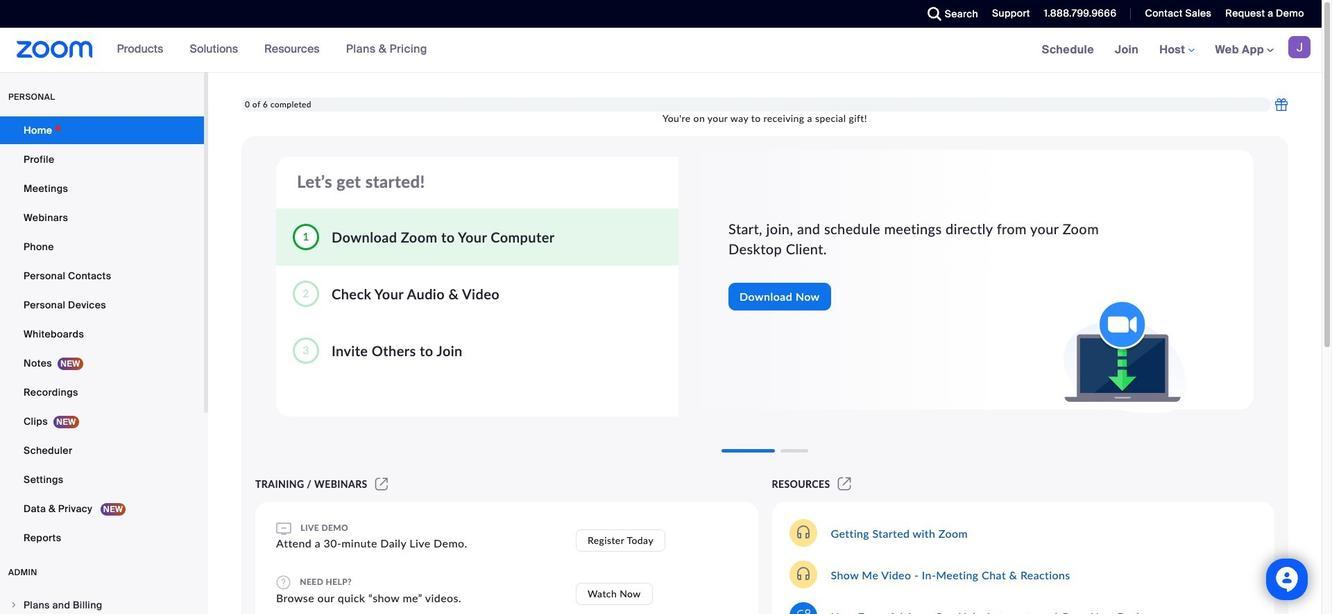 Task type: describe. For each thing, give the bounding box(es) containing it.
personal menu menu
[[0, 117, 204, 554]]

2 window new image from the left
[[836, 479, 854, 491]]

meetings navigation
[[1032, 28, 1322, 73]]

zoom logo image
[[17, 41, 93, 58]]



Task type: vqa. For each thing, say whether or not it's contained in the screenshot.
the right image
yes



Task type: locate. For each thing, give the bounding box(es) containing it.
menu item
[[0, 593, 204, 615]]

profile picture image
[[1289, 36, 1311, 58]]

product information navigation
[[107, 28, 438, 72]]

1 window new image from the left
[[373, 479, 390, 491]]

banner
[[0, 28, 1322, 73]]

right image
[[10, 602, 18, 610]]

0 horizontal spatial window new image
[[373, 479, 390, 491]]

1 horizontal spatial window new image
[[836, 479, 854, 491]]

window new image
[[373, 479, 390, 491], [836, 479, 854, 491]]



